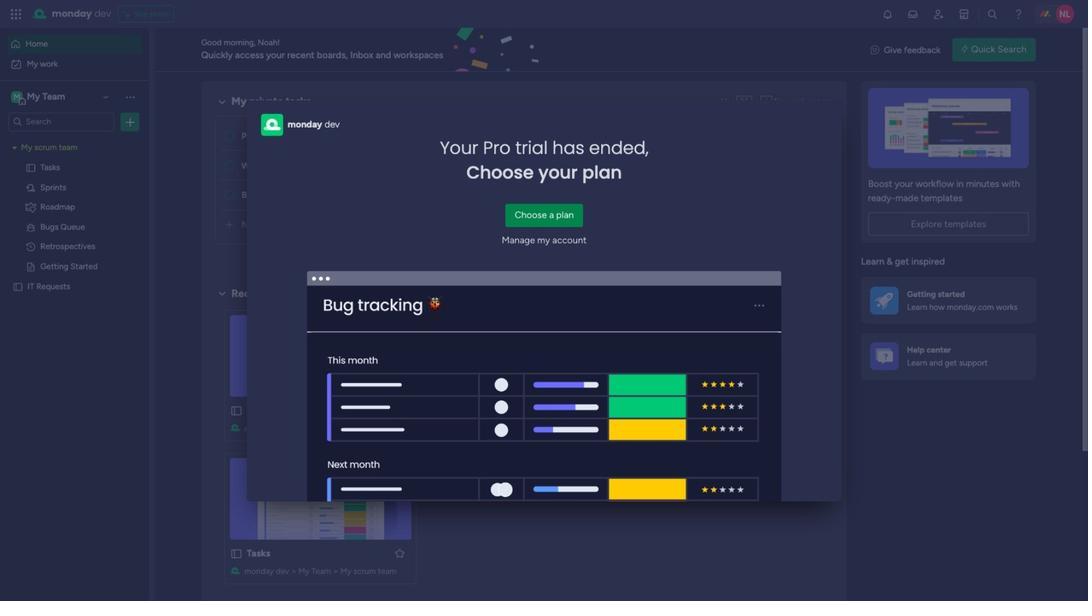 Task type: vqa. For each thing, say whether or not it's contained in the screenshot.
"v2 bolt switch" icon
yes



Task type: locate. For each thing, give the bounding box(es) containing it.
add to favorites image
[[394, 405, 405, 417], [394, 548, 405, 560]]

1 horizontal spatial heading
[[440, 136, 649, 185]]

1 vertical spatial add to favorites image
[[394, 548, 405, 560]]

v2 user feedback image
[[871, 43, 879, 56]]

1 add to favorites image from the top
[[394, 405, 405, 417]]

close my private tasks image
[[215, 95, 229, 109]]

public board image
[[25, 163, 36, 174], [25, 262, 36, 273], [12, 282, 23, 293], [230, 405, 243, 418], [433, 405, 446, 418], [230, 548, 243, 561]]

heading
[[325, 118, 340, 132], [440, 136, 649, 185]]

0 horizontal spatial heading
[[325, 118, 340, 132]]

0 vertical spatial option
[[7, 35, 142, 54]]

help center element
[[861, 334, 1036, 380]]

list box
[[0, 136, 149, 455]]

option
[[7, 35, 142, 54], [7, 55, 142, 73], [0, 138, 149, 140]]

help image
[[1013, 8, 1024, 20]]

getting started element
[[861, 278, 1036, 324]]

invite members image
[[933, 8, 944, 20]]

select product image
[[10, 8, 22, 20]]

close recently visited image
[[215, 287, 229, 301]]

search everything image
[[987, 8, 999, 20]]

1 vertical spatial heading
[[440, 136, 649, 185]]

workspace selection element
[[11, 90, 67, 105]]

1 vertical spatial option
[[7, 55, 142, 73]]

0 vertical spatial add to favorites image
[[394, 405, 405, 417]]

remove from favorites image
[[597, 405, 609, 417]]

quick search results list box
[[215, 301, 833, 599]]



Task type: describe. For each thing, give the bounding box(es) containing it.
v2 bolt switch image
[[961, 43, 968, 56]]

update feed image
[[907, 8, 919, 20]]

Search in workspace field
[[25, 115, 97, 129]]

2 vertical spatial option
[[0, 138, 149, 140]]

monday marketplace image
[[958, 8, 970, 20]]

notifications image
[[882, 8, 893, 20]]

see plans image
[[123, 8, 134, 20]]

public board image
[[637, 405, 650, 418]]

2 add to favorites image from the top
[[394, 548, 405, 560]]

caret down image
[[12, 144, 17, 152]]

workspace image
[[11, 91, 23, 103]]

templates image image
[[872, 88, 1025, 169]]

0 vertical spatial heading
[[325, 118, 340, 132]]

noah lott image
[[1056, 5, 1074, 23]]



